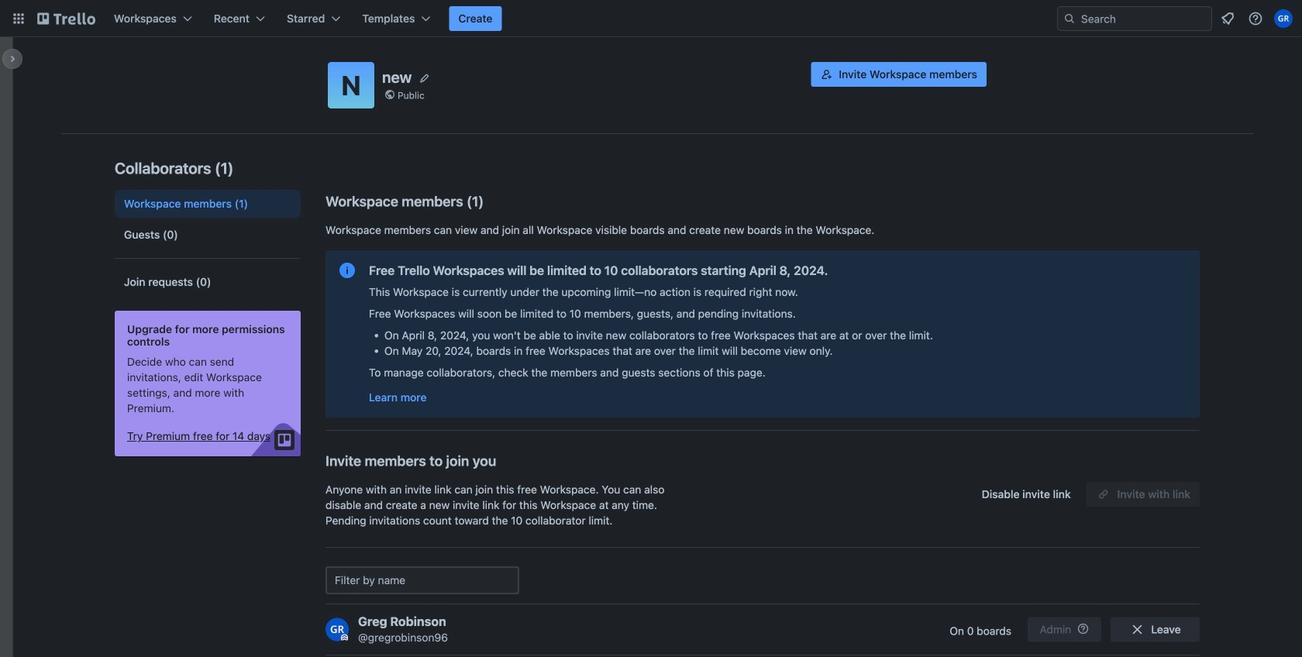 Task type: describe. For each thing, give the bounding box(es) containing it.
open information menu image
[[1248, 11, 1264, 26]]

this member is an admin of this workspace. image
[[341, 634, 348, 641]]



Task type: vqa. For each thing, say whether or not it's contained in the screenshot.
Filter By Name TEXT FIELD
yes



Task type: locate. For each thing, give the bounding box(es) containing it.
greg robinson (gregrobinson96) image
[[1274, 9, 1293, 28]]

search image
[[1064, 12, 1076, 25]]

0 notifications image
[[1219, 9, 1237, 28]]

back to home image
[[37, 6, 95, 31]]

greg robinson (gregrobinson96) image
[[326, 618, 349, 641]]

Filter by name text field
[[326, 567, 519, 595]]

Search field
[[1076, 8, 1212, 29]]

primary element
[[0, 0, 1302, 37]]



